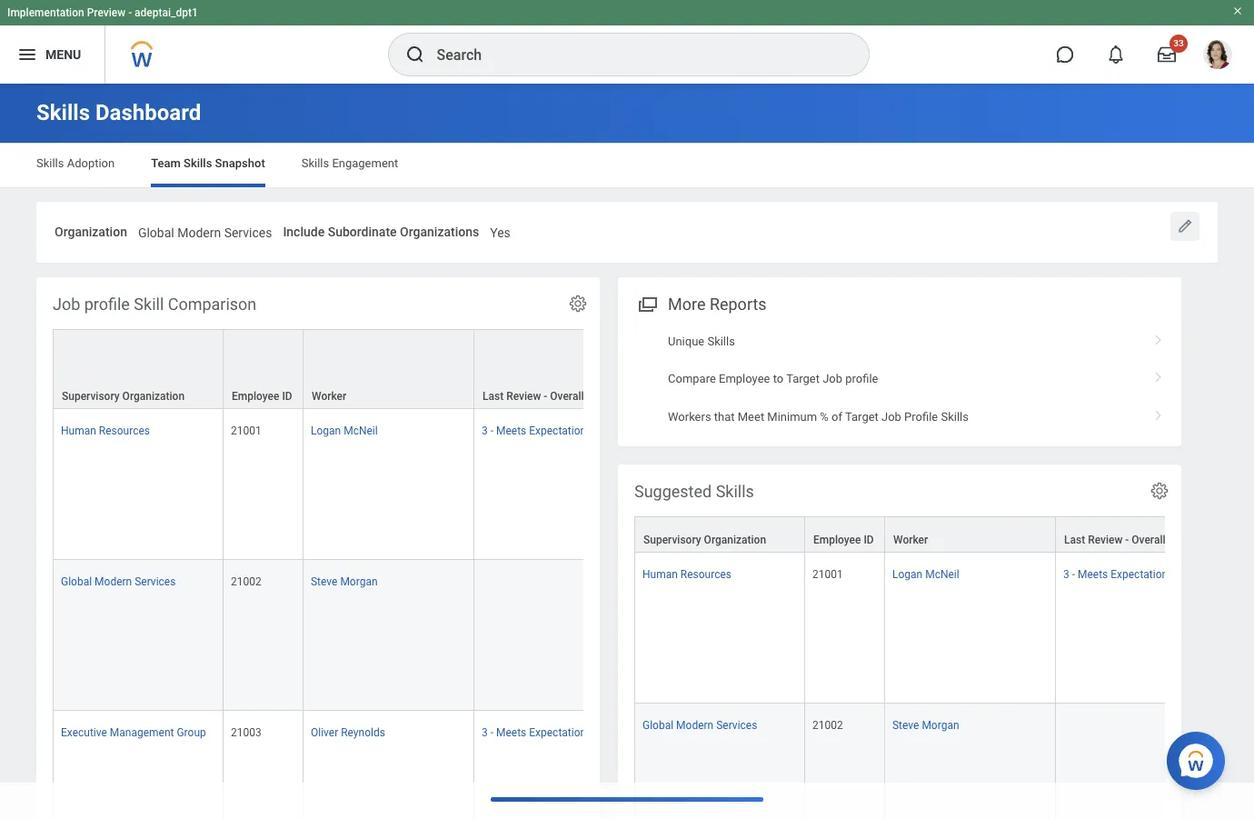 Task type: locate. For each thing, give the bounding box(es) containing it.
last
[[483, 390, 504, 403], [1064, 533, 1086, 546]]

1 horizontal spatial global
[[138, 225, 174, 240]]

logan mcneil
[[311, 424, 378, 437], [893, 568, 960, 581]]

1 vertical spatial logan mcneil link
[[893, 564, 960, 581]]

steve morgan link for job profile skill comparison
[[311, 572, 378, 588]]

0 horizontal spatial steve
[[311, 576, 338, 588]]

job up of
[[823, 372, 843, 386]]

employee id button for suggested skills
[[805, 517, 884, 552]]

reports
[[710, 294, 767, 313]]

skills
[[36, 100, 90, 125], [36, 156, 64, 170], [184, 156, 212, 170], [302, 156, 329, 170], [708, 334, 735, 348], [941, 410, 969, 423], [716, 482, 754, 501]]

job left skill
[[53, 294, 80, 313]]

0 vertical spatial review
[[506, 390, 541, 403]]

organization inside "suggested skills" element
[[704, 533, 766, 546]]

1 vertical spatial employee id column header
[[805, 516, 885, 553]]

supervisory organization button down skill
[[54, 330, 223, 408]]

2 vertical spatial 3 - meets expectations
[[482, 727, 592, 739]]

0 vertical spatial employee
[[719, 372, 770, 386]]

human resources link inside "suggested skills" element
[[643, 564, 732, 581]]

services inside "suggested skills" element
[[716, 719, 758, 732]]

0 horizontal spatial steve morgan link
[[311, 572, 378, 588]]

1 horizontal spatial review
[[1088, 533, 1123, 546]]

worker column header inside job profile skill comparison element
[[304, 329, 475, 410]]

1 vertical spatial global modern services link
[[643, 716, 758, 732]]

include subordinate organizations
[[283, 225, 479, 239]]

mcneil
[[344, 424, 378, 437], [926, 568, 960, 581]]

employee id column header
[[224, 329, 304, 410], [805, 516, 885, 553]]

morgan for job profile skill comparison
[[340, 576, 378, 588]]

global inside job profile skill comparison element
[[61, 576, 92, 588]]

steve for suggested skills
[[893, 719, 919, 732]]

morgan for suggested skills
[[922, 719, 960, 732]]

chevron right image inside unique skills link
[[1147, 328, 1171, 346]]

engagement
[[332, 156, 398, 170]]

resources for profile
[[99, 424, 150, 437]]

1 vertical spatial services
[[135, 576, 176, 588]]

worker inside job profile skill comparison element
[[312, 390, 347, 403]]

1 horizontal spatial employee id column header
[[805, 516, 885, 553]]

1 horizontal spatial logan
[[893, 568, 923, 581]]

last inside job profile skill comparison element
[[483, 390, 504, 403]]

profile logan mcneil image
[[1204, 40, 1233, 73]]

0 horizontal spatial services
[[135, 576, 176, 588]]

1 horizontal spatial job
[[823, 372, 843, 386]]

1 vertical spatial steve morgan
[[893, 719, 960, 732]]

global modern services link
[[61, 572, 176, 588], [643, 716, 758, 732]]

logan inside job profile skill comparison element
[[311, 424, 341, 437]]

0 horizontal spatial rating
[[587, 390, 618, 403]]

1 horizontal spatial global modern services link
[[643, 716, 758, 732]]

supervisory organization button for skills
[[635, 517, 804, 552]]

0 vertical spatial human
[[61, 424, 96, 437]]

last inside "suggested skills" element
[[1064, 533, 1086, 546]]

supervisory organization
[[62, 390, 185, 403], [644, 533, 766, 546]]

subordinate
[[328, 225, 397, 239]]

employee inside job profile skill comparison element
[[232, 390, 279, 403]]

0 horizontal spatial human resources
[[61, 424, 150, 437]]

skills up skills adoption
[[36, 100, 90, 125]]

1 vertical spatial worker
[[894, 533, 928, 546]]

modern
[[177, 225, 221, 240], [95, 576, 132, 588], [676, 719, 714, 732]]

to
[[773, 372, 784, 386]]

1 vertical spatial logan
[[893, 568, 923, 581]]

supervisory organization column header down suggested skills
[[634, 516, 805, 553]]

1 horizontal spatial supervisory organization column header
[[634, 516, 805, 553]]

1 vertical spatial global
[[61, 576, 92, 588]]

worker column header for job profile skill comparison
[[304, 329, 475, 410]]

0 vertical spatial supervisory
[[62, 390, 120, 403]]

meets inside "suggested skills" element
[[1078, 568, 1108, 581]]

2 vertical spatial modern
[[676, 719, 714, 732]]

1 vertical spatial last
[[1064, 533, 1086, 546]]

1 horizontal spatial worker button
[[885, 517, 1055, 552]]

1 vertical spatial global modern services
[[61, 576, 176, 588]]

steve
[[311, 576, 338, 588], [893, 719, 919, 732]]

target right of
[[845, 410, 879, 423]]

id for job profile skill comparison
[[282, 390, 292, 403]]

last review - overall rating button down configure suggested skills icon
[[1056, 517, 1226, 552]]

21002 for job profile skill comparison
[[231, 576, 262, 588]]

supervisory organization column header
[[53, 329, 224, 410], [634, 516, 805, 553]]

review for suggested skills
[[1088, 533, 1123, 546]]

0 horizontal spatial job
[[53, 294, 80, 313]]

steve morgan inside job profile skill comparison element
[[311, 576, 378, 588]]

rating inside job profile skill comparison element
[[587, 390, 618, 403]]

employee id inside "suggested skills" element
[[814, 533, 874, 546]]

supervisory organization column header for profile
[[53, 329, 224, 410]]

worker
[[312, 390, 347, 403], [894, 533, 928, 546]]

global modern services inside "suggested skills" element
[[643, 719, 758, 732]]

employee for suggested skills
[[814, 533, 861, 546]]

3 - meets expectations
[[482, 424, 592, 437], [1064, 568, 1174, 581], [482, 727, 592, 739]]

21003
[[231, 727, 262, 739]]

services inside global modern services text field
[[224, 225, 272, 240]]

Yes text field
[[490, 215, 511, 246]]

snapshot
[[215, 156, 265, 170]]

0 horizontal spatial employee
[[232, 390, 279, 403]]

0 horizontal spatial last review - overall rating
[[483, 390, 618, 403]]

id inside job profile skill comparison element
[[282, 390, 292, 403]]

Search Workday  search field
[[437, 35, 831, 75]]

skills left the engagement at left top
[[302, 156, 329, 170]]

overall for job profile skill comparison
[[550, 390, 584, 403]]

employee id inside job profile skill comparison element
[[232, 390, 292, 403]]

0 vertical spatial overall
[[550, 390, 584, 403]]

0 vertical spatial human resources link
[[61, 421, 150, 437]]

-
[[128, 6, 132, 19], [544, 390, 547, 403], [491, 424, 494, 437], [1126, 533, 1129, 546], [1072, 568, 1075, 581], [491, 727, 494, 739]]

rating for suggested skills
[[1169, 533, 1200, 546]]

0 horizontal spatial resources
[[99, 424, 150, 437]]

profile left skill
[[84, 294, 130, 313]]

morgan inside job profile skill comparison element
[[340, 576, 378, 588]]

employee id column header inside job profile skill comparison element
[[224, 329, 304, 410]]

menu banner
[[0, 0, 1254, 84]]

0 horizontal spatial logan
[[311, 424, 341, 437]]

2 chevron right image from the top
[[1147, 403, 1171, 421]]

0 vertical spatial supervisory organization button
[[54, 330, 223, 408]]

21001
[[231, 424, 262, 437], [813, 568, 843, 581]]

human resources for suggested
[[643, 568, 732, 581]]

1 horizontal spatial employee id button
[[805, 517, 884, 552]]

global inside global modern services text field
[[138, 225, 174, 240]]

0 horizontal spatial worker button
[[304, 330, 474, 408]]

job inside "link"
[[882, 410, 902, 423]]

supervisory organization column header down skill
[[53, 329, 224, 410]]

employee
[[719, 372, 770, 386], [232, 390, 279, 403], [814, 533, 861, 546]]

0 vertical spatial meets
[[496, 424, 527, 437]]

id for suggested skills
[[864, 533, 874, 546]]

employee id for suggested skills
[[814, 533, 874, 546]]

more
[[668, 294, 706, 313]]

worker column header for suggested skills
[[885, 516, 1056, 553]]

supervisory organization button for profile
[[54, 330, 223, 408]]

modern inside "suggested skills" element
[[676, 719, 714, 732]]

last review - overall rating button down configure job profile skill comparison image
[[475, 330, 644, 408]]

human resources for job
[[61, 424, 150, 437]]

employee id button
[[224, 330, 303, 408], [805, 517, 884, 552]]

global
[[138, 225, 174, 240], [61, 576, 92, 588], [643, 719, 674, 732]]

supervisory organization button down suggested skills
[[635, 517, 804, 552]]

expectations inside "suggested skills" element
[[1111, 568, 1174, 581]]

worker for suggested skills
[[894, 533, 928, 546]]

worker button inside job profile skill comparison element
[[304, 330, 474, 408]]

resources inside "suggested skills" element
[[681, 568, 732, 581]]

human resources
[[61, 424, 150, 437], [643, 568, 732, 581]]

2 vertical spatial employee
[[814, 533, 861, 546]]

skills engagement
[[302, 156, 398, 170]]

target
[[786, 372, 820, 386], [845, 410, 879, 423]]

steve morgan inside "suggested skills" element
[[893, 719, 960, 732]]

%
[[820, 410, 829, 423]]

morgan inside "suggested skills" element
[[922, 719, 960, 732]]

33 button
[[1147, 35, 1188, 75]]

job
[[53, 294, 80, 313], [823, 372, 843, 386], [882, 410, 902, 423]]

human for job
[[61, 424, 96, 437]]

modern for job profile skill comparison
[[95, 576, 132, 588]]

supervisory inside job profile skill comparison element
[[62, 390, 120, 403]]

last review - overall rating inside "suggested skills" element
[[1064, 533, 1200, 546]]

1 vertical spatial 21002
[[813, 719, 843, 732]]

steve inside job profile skill comparison element
[[311, 576, 338, 588]]

tab list
[[18, 144, 1236, 187]]

0 vertical spatial global modern services link
[[61, 572, 176, 588]]

1 horizontal spatial supervisory
[[644, 533, 701, 546]]

management
[[110, 727, 174, 739]]

employee id for job profile skill comparison
[[232, 390, 292, 403]]

21002
[[231, 576, 262, 588], [813, 719, 843, 732]]

1 horizontal spatial steve morgan
[[893, 719, 960, 732]]

profile
[[84, 294, 130, 313], [846, 372, 879, 386]]

employee inside "suggested skills" element
[[814, 533, 861, 546]]

steve morgan for suggested skills
[[893, 719, 960, 732]]

1 horizontal spatial last review - overall rating button
[[1056, 517, 1226, 552]]

last review - overall rating
[[483, 390, 618, 403], [1064, 533, 1200, 546]]

1 vertical spatial supervisory organization
[[644, 533, 766, 546]]

list inside skills dashboard main content
[[618, 323, 1182, 435]]

supervisory organization inside "suggested skills" element
[[644, 533, 766, 546]]

1 vertical spatial overall
[[1132, 533, 1166, 546]]

human resources link
[[61, 421, 150, 437], [643, 564, 732, 581]]

resources for skills
[[681, 568, 732, 581]]

global modern services for job profile skill comparison
[[61, 576, 176, 588]]

worker column header
[[304, 329, 475, 410], [885, 516, 1056, 553]]

supervisory organization for profile
[[62, 390, 185, 403]]

chevron right image down chevron right icon
[[1147, 403, 1171, 421]]

2 vertical spatial job
[[882, 410, 902, 423]]

mcneil inside job profile skill comparison element
[[344, 424, 378, 437]]

supervisory organization column header inside job profile skill comparison element
[[53, 329, 224, 410]]

logan inside "suggested skills" element
[[893, 568, 923, 581]]

more reports
[[668, 294, 767, 313]]

3 - meets expectations link for job profile skill comparison
[[482, 421, 592, 437]]

logan mcneil for rightmost logan mcneil link
[[893, 568, 960, 581]]

21001 inside "suggested skills" element
[[813, 568, 843, 581]]

meets
[[496, 424, 527, 437], [1078, 568, 1108, 581], [496, 727, 527, 739]]

0 vertical spatial employee id button
[[224, 330, 303, 408]]

0 vertical spatial id
[[282, 390, 292, 403]]

human inside job profile skill comparison element
[[61, 424, 96, 437]]

last review - overall rating for job profile skill comparison
[[483, 390, 618, 403]]

oliver
[[311, 727, 338, 739]]

services inside job profile skill comparison element
[[135, 576, 176, 588]]

2 horizontal spatial services
[[716, 719, 758, 732]]

0 horizontal spatial id
[[282, 390, 292, 403]]

human for suggested
[[643, 568, 678, 581]]

oliver reynolds
[[311, 727, 385, 739]]

rating for job profile skill comparison
[[587, 390, 618, 403]]

1 horizontal spatial worker
[[894, 533, 928, 546]]

list
[[618, 323, 1182, 435]]

supervisory organization inside job profile skill comparison element
[[62, 390, 185, 403]]

1 vertical spatial mcneil
[[926, 568, 960, 581]]

steve inside "suggested skills" element
[[893, 719, 919, 732]]

worker button inside "suggested skills" element
[[885, 517, 1055, 552]]

0 horizontal spatial worker column header
[[304, 329, 475, 410]]

job left profile
[[882, 410, 902, 423]]

3 - meets expectations link
[[482, 421, 592, 437], [1064, 564, 1174, 581], [482, 723, 592, 739]]

0 vertical spatial worker column header
[[304, 329, 475, 410]]

supervisory organization column header for skills
[[634, 516, 805, 553]]

worker inside "suggested skills" element
[[894, 533, 928, 546]]

mcneil for rightmost logan mcneil link
[[926, 568, 960, 581]]

list containing unique skills
[[618, 323, 1182, 435]]

1 vertical spatial employee id
[[814, 533, 874, 546]]

global modern services inside job profile skill comparison element
[[61, 576, 176, 588]]

human
[[61, 424, 96, 437], [643, 568, 678, 581]]

chevron right image for unique skills
[[1147, 328, 1171, 346]]

id inside "suggested skills" element
[[864, 533, 874, 546]]

close environment banner image
[[1233, 5, 1244, 16]]

0 horizontal spatial logan mcneil
[[311, 424, 378, 437]]

1 horizontal spatial employee id
[[814, 533, 874, 546]]

human resources link for job
[[61, 421, 150, 437]]

last review - overall rating button inside job profile skill comparison element
[[475, 330, 644, 408]]

21002 inside job profile skill comparison element
[[231, 576, 262, 588]]

1 horizontal spatial profile
[[846, 372, 879, 386]]

profile down unique skills link
[[846, 372, 879, 386]]

services for suggested skills
[[716, 719, 758, 732]]

meet
[[738, 410, 765, 423]]

3 inside "suggested skills" element
[[1064, 568, 1070, 581]]

review
[[506, 390, 541, 403], [1088, 533, 1123, 546]]

- inside menu banner
[[128, 6, 132, 19]]

mcneil inside "suggested skills" element
[[926, 568, 960, 581]]

0 vertical spatial resources
[[99, 424, 150, 437]]

0 horizontal spatial logan mcneil link
[[311, 421, 378, 437]]

rating inside "suggested skills" element
[[1169, 533, 1200, 546]]

edit image
[[1176, 217, 1194, 235]]

1 horizontal spatial supervisory organization
[[644, 533, 766, 546]]

compare employee to target job profile link
[[618, 360, 1182, 398]]

morgan
[[340, 576, 378, 588], [922, 719, 960, 732]]

logan mcneil inside "suggested skills" element
[[893, 568, 960, 581]]

0 horizontal spatial modern
[[95, 576, 132, 588]]

1 vertical spatial last review - overall rating button
[[1056, 517, 1226, 552]]

steve morgan
[[311, 576, 378, 588], [893, 719, 960, 732]]

1 vertical spatial profile
[[846, 372, 879, 386]]

target inside workers that meet minimum % of target job profile skills "link"
[[845, 410, 879, 423]]

supervisory inside "suggested skills" element
[[644, 533, 701, 546]]

workers
[[668, 410, 711, 423]]

skills right profile
[[941, 410, 969, 423]]

0 horizontal spatial human
[[61, 424, 96, 437]]

0 horizontal spatial employee id button
[[224, 330, 303, 408]]

organization
[[55, 225, 127, 239], [122, 390, 185, 403], [704, 533, 766, 546]]

2 vertical spatial meets
[[496, 727, 527, 739]]

review inside job profile skill comparison element
[[506, 390, 541, 403]]

1 vertical spatial employee
[[232, 390, 279, 403]]

worker button
[[304, 330, 474, 408], [885, 517, 1055, 552]]

0 horizontal spatial supervisory organization column header
[[53, 329, 224, 410]]

worker column header inside "suggested skills" element
[[885, 516, 1056, 553]]

overall inside job profile skill comparison element
[[550, 390, 584, 403]]

33
[[1174, 38, 1184, 48]]

1 chevron right image from the top
[[1147, 328, 1171, 346]]

overall for suggested skills
[[1132, 533, 1166, 546]]

0 horizontal spatial last review - overall rating button
[[475, 330, 644, 408]]

last review - overall rating inside job profile skill comparison element
[[483, 390, 618, 403]]

supervisory organization button
[[54, 330, 223, 408], [635, 517, 804, 552]]

services
[[224, 225, 272, 240], [135, 576, 176, 588], [716, 719, 758, 732]]

supervisory
[[62, 390, 120, 403], [644, 533, 701, 546]]

resources inside job profile skill comparison element
[[99, 424, 150, 437]]

search image
[[404, 44, 426, 65]]

logan mcneil link
[[311, 421, 378, 437], [893, 564, 960, 581]]

chevron right image up chevron right icon
[[1147, 328, 1171, 346]]

2 horizontal spatial modern
[[676, 719, 714, 732]]

target right the to in the right of the page
[[786, 372, 820, 386]]

0 vertical spatial expectations
[[529, 424, 592, 437]]

logan
[[311, 424, 341, 437], [893, 568, 923, 581]]

id
[[282, 390, 292, 403], [864, 533, 874, 546]]

3 - meets expectations link inside "suggested skills" element
[[1064, 564, 1174, 581]]

1 vertical spatial meets
[[1078, 568, 1108, 581]]

organization inside job profile skill comparison element
[[122, 390, 185, 403]]

global modern services link for profile
[[61, 572, 176, 588]]

21001 for suggested skills
[[813, 568, 843, 581]]

0 vertical spatial modern
[[177, 225, 221, 240]]

employee id button for job profile skill comparison
[[224, 330, 303, 408]]

0 vertical spatial 3 - meets expectations
[[482, 424, 592, 437]]

0 vertical spatial last review - overall rating button
[[475, 330, 644, 408]]

suggested
[[634, 482, 712, 501]]

skills right team
[[184, 156, 212, 170]]

3 - meets expectations for suggested skills
[[1064, 568, 1174, 581]]

21002 inside "suggested skills" element
[[813, 719, 843, 732]]

meets for suggested skills
[[1078, 568, 1108, 581]]

mcneil for logan mcneil link to the top
[[344, 424, 378, 437]]

tab list containing skills adoption
[[18, 144, 1236, 187]]

logan mcneil inside job profile skill comparison element
[[311, 424, 378, 437]]

human resources inside "suggested skills" element
[[643, 568, 732, 581]]

menu
[[45, 47, 81, 61]]

skills dashboard
[[36, 100, 201, 125]]

0 vertical spatial 3
[[482, 424, 488, 437]]

human inside "suggested skills" element
[[643, 568, 678, 581]]

chevron right image
[[1147, 366, 1171, 384]]

1 vertical spatial supervisory organization column header
[[634, 516, 805, 553]]

global modern services
[[138, 225, 272, 240], [61, 576, 176, 588], [643, 719, 758, 732]]

1 horizontal spatial logan mcneil link
[[893, 564, 960, 581]]

3
[[482, 424, 488, 437], [1064, 568, 1070, 581], [482, 727, 488, 739]]

inbox large image
[[1158, 45, 1176, 64]]

modern inside job profile skill comparison element
[[95, 576, 132, 588]]

0 vertical spatial steve morgan
[[311, 576, 378, 588]]

1 horizontal spatial supervisory organization button
[[635, 517, 804, 552]]

last review - overall rating button inside "suggested skills" element
[[1056, 517, 1226, 552]]

0 vertical spatial target
[[786, 372, 820, 386]]

human resources inside job profile skill comparison element
[[61, 424, 150, 437]]

employee for job profile skill comparison
[[232, 390, 279, 403]]

profile
[[905, 410, 938, 423]]

last review - overall rating button
[[475, 330, 644, 408], [1056, 517, 1226, 552]]

1 horizontal spatial target
[[845, 410, 879, 423]]

21001 inside job profile skill comparison element
[[231, 424, 262, 437]]

1 horizontal spatial rating
[[1169, 533, 1200, 546]]

expectations
[[529, 424, 592, 437], [1111, 568, 1174, 581], [529, 727, 592, 739]]

0 horizontal spatial supervisory organization button
[[54, 330, 223, 408]]

adeptai_dpt1
[[135, 6, 198, 19]]

1 vertical spatial job
[[823, 372, 843, 386]]

2 vertical spatial organization
[[704, 533, 766, 546]]

overall inside "suggested skills" element
[[1132, 533, 1166, 546]]

0 horizontal spatial target
[[786, 372, 820, 386]]

review inside "suggested skills" element
[[1088, 533, 1123, 546]]

row
[[53, 329, 1254, 410], [53, 409, 1254, 560], [634, 516, 1254, 553], [634, 553, 1254, 704], [53, 560, 1254, 711], [634, 704, 1254, 819], [53, 711, 1254, 819]]

rating
[[587, 390, 618, 403], [1169, 533, 1200, 546]]

global inside "suggested skills" element
[[643, 719, 674, 732]]

supervisory organization column header inside "suggested skills" element
[[634, 516, 805, 553]]

skills left adoption
[[36, 156, 64, 170]]

chevron right image
[[1147, 328, 1171, 346], [1147, 403, 1171, 421]]

employee id
[[232, 390, 292, 403], [814, 533, 874, 546]]

steve morgan link for suggested skills
[[893, 716, 960, 732]]

3 - meets expectations inside "suggested skills" element
[[1064, 568, 1174, 581]]

0 horizontal spatial supervisory organization
[[62, 390, 185, 403]]

global for job
[[61, 576, 92, 588]]

steve morgan link
[[311, 572, 378, 588], [893, 716, 960, 732]]

2 vertical spatial 3 - meets expectations link
[[482, 723, 592, 739]]

employee id column header inside "suggested skills" element
[[805, 516, 885, 553]]

0 vertical spatial steve morgan link
[[311, 572, 378, 588]]

1 vertical spatial review
[[1088, 533, 1123, 546]]

organization element
[[138, 214, 272, 247]]

0 horizontal spatial employee id
[[232, 390, 292, 403]]

profile inside list
[[846, 372, 879, 386]]

overall
[[550, 390, 584, 403], [1132, 533, 1166, 546]]

0 vertical spatial employee id column header
[[224, 329, 304, 410]]

suggested skills element
[[618, 464, 1254, 819]]

skill
[[134, 294, 164, 313]]

logan for logan mcneil link to the top
[[311, 424, 341, 437]]

last review - overall rating button for job profile skill comparison
[[475, 330, 644, 408]]

chevron right image inside workers that meet minimum % of target job profile skills "link"
[[1147, 403, 1171, 421]]

global modern services link for skills
[[643, 716, 758, 732]]



Task type: describe. For each thing, give the bounding box(es) containing it.
modern for suggested skills
[[676, 719, 714, 732]]

supervisory organization for skills
[[644, 533, 766, 546]]

3 for suggested skills
[[1064, 568, 1070, 581]]

team
[[151, 156, 181, 170]]

1 horizontal spatial employee
[[719, 372, 770, 386]]

0 vertical spatial organization
[[55, 225, 127, 239]]

implementation preview -   adeptai_dpt1
[[7, 6, 198, 19]]

compare
[[668, 372, 716, 386]]

workers that meet minimum % of target job profile skills
[[668, 410, 969, 423]]

executive
[[61, 727, 107, 739]]

services for job profile skill comparison
[[135, 576, 176, 588]]

group
[[177, 727, 206, 739]]

preview
[[87, 6, 126, 19]]

notifications large image
[[1107, 45, 1125, 64]]

3 - meets expectations for job profile skill comparison
[[482, 424, 592, 437]]

expectations for suggested skills
[[1111, 568, 1174, 581]]

suggested skills
[[634, 482, 754, 501]]

unique skills
[[668, 334, 735, 348]]

oliver reynolds link
[[311, 723, 385, 739]]

reynolds
[[341, 727, 385, 739]]

0 vertical spatial job
[[53, 294, 80, 313]]

employee id column header for job profile skill comparison
[[224, 329, 304, 410]]

tab list inside skills dashboard main content
[[18, 144, 1236, 187]]

review for job profile skill comparison
[[506, 390, 541, 403]]

team skills snapshot
[[151, 156, 265, 170]]

job profile skill comparison
[[53, 294, 257, 313]]

global modern services for suggested skills
[[643, 719, 758, 732]]

include
[[283, 225, 325, 239]]

implementation
[[7, 6, 84, 19]]

skills right unique
[[708, 334, 735, 348]]

worker button for job profile skill comparison
[[304, 330, 474, 408]]

organizations
[[400, 225, 479, 239]]

executive management group link
[[61, 723, 206, 739]]

last for suggested skills
[[1064, 533, 1086, 546]]

yes
[[490, 225, 511, 240]]

minimum
[[768, 410, 817, 423]]

0 vertical spatial logan mcneil link
[[311, 421, 378, 437]]

logan for rightmost logan mcneil link
[[893, 568, 923, 581]]

organization for job
[[122, 390, 185, 403]]

0 horizontal spatial profile
[[84, 294, 130, 313]]

job profile skill comparison element
[[36, 277, 1254, 819]]

menu button
[[0, 25, 105, 84]]

menu group image
[[634, 291, 659, 315]]

organization for suggested
[[704, 533, 766, 546]]

comparison
[[168, 294, 257, 313]]

steve morgan for job profile skill comparison
[[311, 576, 378, 588]]

modern inside text field
[[177, 225, 221, 240]]

2 vertical spatial expectations
[[529, 727, 592, 739]]

workers that meet minimum % of target job profile skills link
[[618, 398, 1182, 435]]

chevron right image for workers that meet minimum % of target job profile skills
[[1147, 403, 1171, 421]]

0 vertical spatial global modern services
[[138, 225, 272, 240]]

worker button for suggested skills
[[885, 517, 1055, 552]]

expectations for job profile skill comparison
[[529, 424, 592, 437]]

human resources link for suggested
[[643, 564, 732, 581]]

21001 for job profile skill comparison
[[231, 424, 262, 437]]

last review - overall rating for suggested skills
[[1064, 533, 1200, 546]]

steve for job profile skill comparison
[[311, 576, 338, 588]]

supervisory for suggested
[[644, 533, 701, 546]]

skills right suggested
[[716, 482, 754, 501]]

skills inside "link"
[[941, 410, 969, 423]]

target inside compare employee to target job profile link
[[786, 372, 820, 386]]

last for job profile skill comparison
[[483, 390, 504, 403]]

executive management group
[[61, 727, 206, 739]]

unique
[[668, 334, 705, 348]]

that
[[714, 410, 735, 423]]

compare employee to target job profile
[[668, 372, 879, 386]]

last review - overall rating button for suggested skills
[[1056, 517, 1226, 552]]

meets for job profile skill comparison
[[496, 424, 527, 437]]

2 vertical spatial 3
[[482, 727, 488, 739]]

employee id column header for suggested skills
[[805, 516, 885, 553]]

configure suggested skills image
[[1150, 481, 1170, 501]]

21002 for suggested skills
[[813, 719, 843, 732]]

worker for job profile skill comparison
[[312, 390, 347, 403]]

dashboard
[[95, 100, 201, 125]]

row containing executive management group
[[53, 711, 1254, 819]]

configure job profile skill comparison image
[[568, 293, 588, 313]]

include subordinate organizations element
[[490, 214, 511, 247]]

global for suggested
[[643, 719, 674, 732]]

supervisory for job
[[62, 390, 120, 403]]

of
[[832, 410, 843, 423]]

Global Modern Services text field
[[138, 215, 272, 246]]

3 - meets expectations link for suggested skills
[[1064, 564, 1174, 581]]

logan mcneil for logan mcneil link to the top
[[311, 424, 378, 437]]

unique skills link
[[618, 323, 1182, 360]]

skills dashboard main content
[[0, 84, 1254, 819]]

3 for job profile skill comparison
[[482, 424, 488, 437]]

skills adoption
[[36, 156, 115, 170]]

adoption
[[67, 156, 115, 170]]

justify image
[[16, 44, 38, 65]]



Task type: vqa. For each thing, say whether or not it's contained in the screenshot.
Meets corresponding to Job profile Skill Comparison
yes



